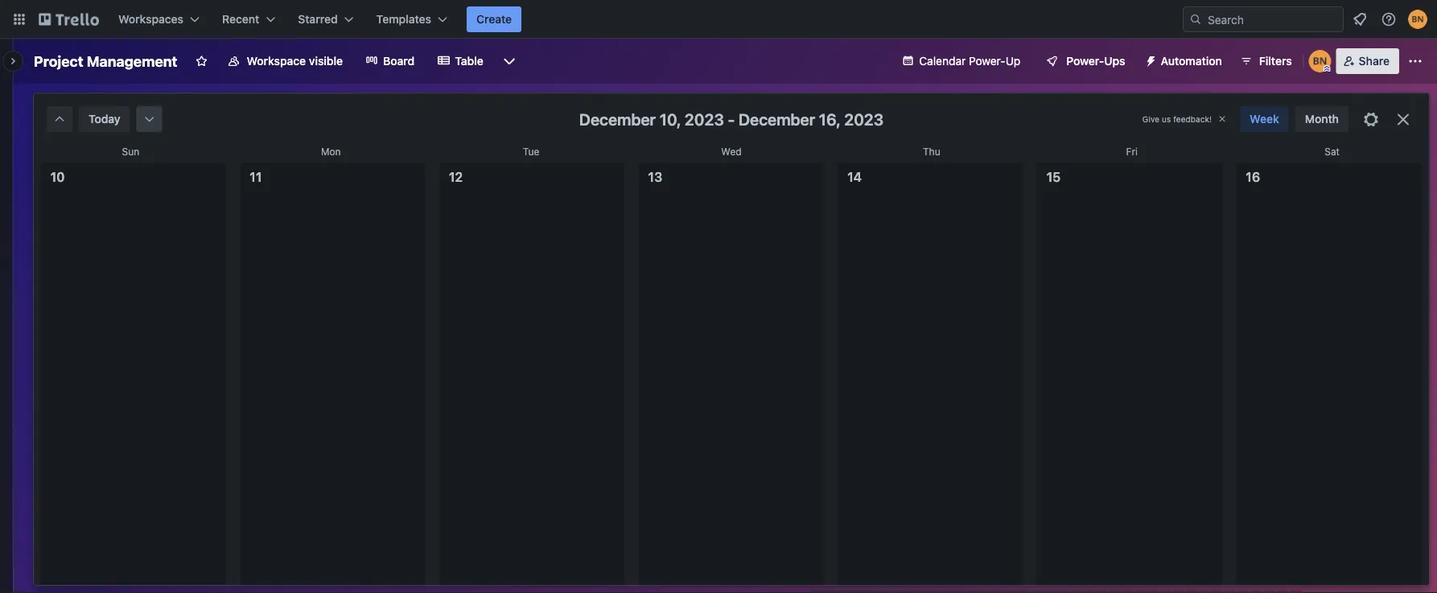 Task type: locate. For each thing, give the bounding box(es) containing it.
2023
[[685, 109, 724, 128], [844, 109, 884, 128]]

board link
[[356, 48, 424, 74]]

Search field
[[1202, 7, 1343, 31]]

give
[[1143, 114, 1160, 124]]

december
[[579, 109, 656, 128], [739, 109, 815, 128]]

power- left sm icon
[[1067, 54, 1104, 68]]

2023 left -
[[685, 109, 724, 128]]

create
[[476, 12, 512, 26]]

automation
[[1161, 54, 1222, 68]]

2 power- from the left
[[1067, 54, 1104, 68]]

0 horizontal spatial 2023
[[685, 109, 724, 128]]

sm image right today button at top
[[141, 111, 157, 127]]

project management
[[34, 52, 177, 70]]

workspaces
[[118, 12, 184, 26]]

15
[[1047, 169, 1061, 185]]

ben nelson (bennelson96) image
[[1408, 10, 1428, 29], [1309, 50, 1332, 72]]

0 horizontal spatial sm image
[[52, 111, 68, 127]]

management
[[87, 52, 177, 70]]

calendar power-up link
[[892, 48, 1030, 74]]

filters button
[[1235, 48, 1297, 74]]

1 2023 from the left
[[685, 109, 724, 128]]

templates
[[376, 12, 431, 26]]

create button
[[467, 6, 522, 32]]

1 vertical spatial ben nelson (bennelson96) image
[[1309, 50, 1332, 72]]

this member is an admin of this board. image
[[1324, 65, 1331, 72]]

month button
[[1296, 106, 1349, 132]]

calendar power-up
[[919, 54, 1021, 68]]

10
[[50, 169, 65, 185]]

project
[[34, 52, 83, 70]]

visible
[[309, 54, 343, 68]]

recent button
[[213, 6, 285, 32]]

mon
[[321, 146, 341, 157]]

december left 10,
[[579, 109, 656, 128]]

sun
[[122, 146, 139, 157]]

ben nelson (bennelson96) image right 'open information menu' icon
[[1408, 10, 1428, 29]]

1 horizontal spatial ben nelson (bennelson96) image
[[1408, 10, 1428, 29]]

us
[[1162, 114, 1171, 124]]

-
[[728, 109, 735, 128]]

1 horizontal spatial power-
[[1067, 54, 1104, 68]]

1 horizontal spatial 2023
[[844, 109, 884, 128]]

2023 right '16,'
[[844, 109, 884, 128]]

december right -
[[739, 109, 815, 128]]

1 power- from the left
[[969, 54, 1006, 68]]

power-ups button
[[1034, 48, 1135, 74]]

templates button
[[367, 6, 457, 32]]

open information menu image
[[1381, 11, 1397, 27]]

0 horizontal spatial power-
[[969, 54, 1006, 68]]

ups
[[1104, 54, 1126, 68]]

table link
[[428, 48, 493, 74]]

workspace visible button
[[218, 48, 353, 74]]

0 horizontal spatial december
[[579, 109, 656, 128]]

primary element
[[0, 0, 1437, 39]]

sat
[[1325, 146, 1340, 157]]

power-
[[969, 54, 1006, 68], [1067, 54, 1104, 68]]

recent
[[222, 12, 259, 26]]

0 vertical spatial ben nelson (bennelson96) image
[[1408, 10, 1428, 29]]

show menu image
[[1408, 53, 1424, 69]]

1 december from the left
[[579, 109, 656, 128]]

1 horizontal spatial sm image
[[141, 111, 157, 127]]

1 horizontal spatial december
[[739, 109, 815, 128]]

board
[[383, 54, 415, 68]]

sm image
[[52, 111, 68, 127], [141, 111, 157, 127]]

thu
[[923, 146, 941, 157]]

2 december from the left
[[739, 109, 815, 128]]

today button
[[79, 106, 130, 132]]

ben nelson (bennelson96) image right filters at the right top
[[1309, 50, 1332, 72]]

sm image left today button at top
[[52, 111, 68, 127]]

power- right calendar
[[969, 54, 1006, 68]]



Task type: describe. For each thing, give the bounding box(es) containing it.
13
[[648, 169, 663, 185]]

power- inside button
[[1067, 54, 1104, 68]]

search image
[[1189, 13, 1202, 26]]

give us feedback! link
[[1143, 114, 1212, 124]]

0 notifications image
[[1350, 10, 1370, 29]]

starred
[[298, 12, 338, 26]]

16,
[[819, 109, 841, 128]]

11
[[250, 169, 262, 185]]

tue
[[523, 146, 540, 157]]

filters
[[1259, 54, 1292, 68]]

workspace
[[247, 54, 306, 68]]

16
[[1246, 169, 1260, 185]]

back to home image
[[39, 6, 99, 32]]

table
[[455, 54, 484, 68]]

feedback!
[[1174, 114, 1212, 124]]

workspace visible
[[247, 54, 343, 68]]

1 sm image from the left
[[52, 111, 68, 127]]

star or unstar board image
[[195, 55, 208, 68]]

wed
[[721, 146, 742, 157]]

fri
[[1126, 146, 1138, 157]]

10,
[[660, 109, 681, 128]]

0 horizontal spatial ben nelson (bennelson96) image
[[1309, 50, 1332, 72]]

month
[[1305, 112, 1339, 126]]

today
[[89, 112, 120, 126]]

power-ups
[[1067, 54, 1126, 68]]

share button
[[1337, 48, 1400, 74]]

2 2023 from the left
[[844, 109, 884, 128]]

december 10, 2023 - december 16, 2023
[[579, 109, 884, 128]]

workspaces button
[[109, 6, 209, 32]]

calendar
[[919, 54, 966, 68]]

give us feedback!
[[1143, 114, 1212, 124]]

starred button
[[288, 6, 364, 32]]

customize views image
[[501, 53, 517, 69]]

up
[[1006, 54, 1021, 68]]

14
[[848, 169, 862, 185]]

Board name text field
[[26, 48, 186, 74]]

12
[[449, 169, 463, 185]]

sm image
[[1138, 48, 1161, 71]]

2 sm image from the left
[[141, 111, 157, 127]]

share
[[1359, 54, 1390, 68]]

automation button
[[1138, 48, 1232, 74]]



Task type: vqa. For each thing, say whether or not it's contained in the screenshot.
bottom 'date'
no



